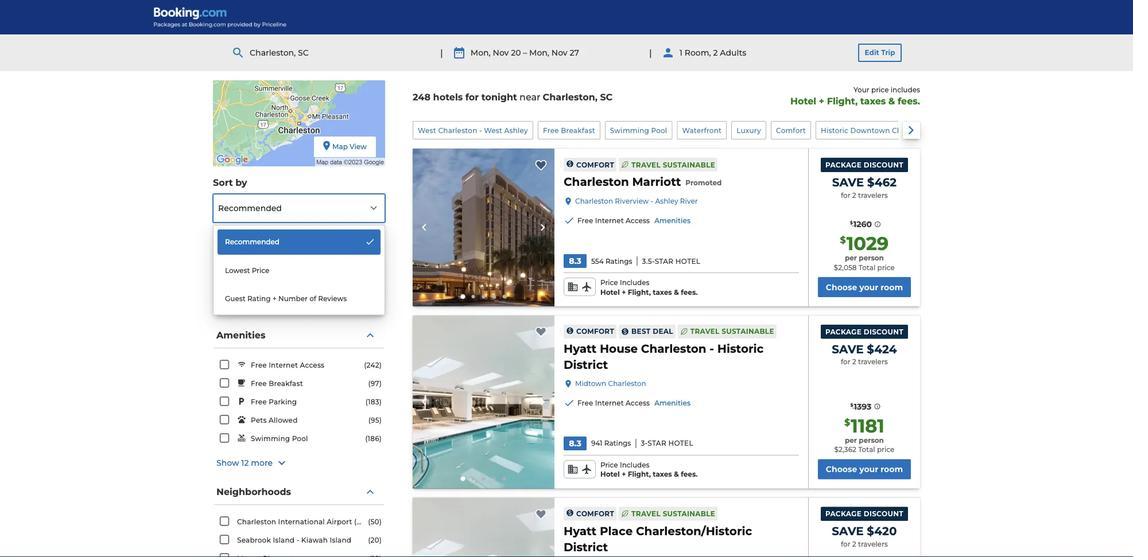Task type: describe. For each thing, give the bounding box(es) containing it.
room for 1181
[[881, 465, 904, 475]]

1393
[[855, 402, 872, 412]]

person for 1029
[[860, 254, 885, 262]]

1029
[[847, 232, 889, 255]]

& for 1029
[[674, 288, 679, 297]]

charleston/historic
[[636, 524, 753, 538]]

0 vertical spatial charleston,
[[250, 48, 296, 58]]

0 horizontal spatial pool
[[292, 435, 308, 443]]

hyatt place charleston/historic district
[[564, 524, 753, 555]]

international
[[278, 518, 325, 526]]

2 west from the left
[[484, 126, 503, 135]]

amenities button
[[214, 323, 384, 349]]

for for save $420
[[842, 541, 851, 549]]

guest rating + number of reviews
[[225, 295, 347, 303]]

save for 1181
[[833, 342, 864, 357]]

per for 1029
[[846, 254, 858, 262]]

show 12 more button
[[217, 457, 382, 471]]

0 horizontal spatial ashley
[[505, 126, 528, 135]]

fees. for 1029
[[681, 288, 698, 297]]

hotels
[[433, 92, 463, 103]]

$ 1181 per person $2,362 total price
[[835, 415, 895, 454]]

ratings for 1181
[[605, 440, 632, 448]]

more
[[251, 459, 273, 469]]

+ inside your price includes hotel + flight, taxes & fees.
[[820, 95, 825, 106]]

$462
[[868, 175, 897, 190]]

charleston marriott
[[564, 175, 682, 189]]

package discount for 1029
[[826, 161, 904, 169]]

travelers for 1029
[[859, 191, 889, 200]]

pets
[[251, 417, 267, 425]]

- inside hyatt house charleston - historic district
[[710, 342, 715, 356]]

0 vertical spatial pool
[[652, 126, 668, 135]]

1 vertical spatial sustainable
[[722, 328, 775, 336]]

$ 1393
[[851, 402, 872, 412]]

save for 1029
[[833, 175, 865, 190]]

place
[[600, 524, 633, 538]]

for 2 travelers for 1181
[[842, 358, 889, 367]]

248 hotels for tonight near charleston, sc
[[413, 92, 613, 103]]

0 vertical spatial price
[[252, 267, 270, 275]]

for for save $424
[[842, 358, 851, 367]]

number
[[279, 295, 308, 303]]

charleston marriott - promoted element
[[564, 174, 722, 190]]

taxes for 1029
[[653, 288, 673, 297]]

248
[[413, 92, 431, 103]]

free internet access
[[251, 361, 325, 370]]

adults
[[720, 48, 747, 58]]

(20)
[[368, 537, 382, 545]]

room,
[[685, 48, 712, 58]]

554
[[592, 257, 604, 266]]

$424
[[868, 342, 898, 357]]

go to image #5 image for 1181
[[503, 478, 506, 481]]

Hotel name, brand, or keyword text field
[[217, 274, 350, 302]]

edit trip button
[[859, 44, 902, 62]]

1 island from the left
[[273, 537, 295, 545]]

star for 1181
[[648, 440, 667, 448]]

1 vertical spatial internet
[[269, 361, 298, 370]]

per for 1181
[[846, 436, 858, 445]]

2 for save $462
[[853, 191, 857, 200]]

$ for 1260
[[851, 220, 854, 226]]

map view
[[333, 142, 367, 151]]

amenities for 1029
[[655, 217, 691, 225]]

includes
[[891, 86, 921, 94]]

airport
[[327, 518, 352, 526]]

downtown
[[851, 126, 891, 135]]

recommended for the recommended dropdown button
[[218, 203, 282, 213]]

free parking
[[251, 398, 297, 407]]

trip
[[882, 49, 896, 57]]

choose your room for 1029
[[826, 283, 904, 292]]

1 vertical spatial free breakfast
[[251, 380, 303, 388]]

0 horizontal spatial breakfast
[[269, 380, 303, 388]]

(chs)
[[354, 518, 375, 526]]

20
[[511, 48, 521, 58]]

| for 1 room, 2 adults
[[650, 47, 652, 58]]

room for 1029
[[881, 283, 904, 292]]

district inside hyatt house charleston - historic district
[[564, 358, 608, 372]]

travel for hyatt place charleston/historic district
[[632, 510, 661, 518]]

swimming pool image
[[413, 316, 555, 489]]

go to image #2 image for 1181
[[472, 478, 475, 481]]

near
[[520, 92, 541, 103]]

midtown
[[576, 380, 607, 388]]

search
[[217, 241, 249, 252]]

3 photo carousel region from the top
[[413, 498, 555, 558]]

2 mon, from the left
[[530, 48, 550, 58]]

price for 1181
[[878, 446, 895, 454]]

choose your room for 1181
[[826, 465, 904, 475]]

edit trip
[[865, 49, 896, 57]]

& for 1181
[[674, 471, 679, 479]]

0 horizontal spatial swimming
[[251, 435, 290, 443]]

your for 1029
[[860, 283, 879, 292]]

1 vertical spatial access
[[300, 361, 325, 370]]

reviews
[[318, 295, 347, 303]]

–
[[523, 48, 528, 58]]

property building image
[[413, 149, 555, 307]]

price for 1029
[[878, 264, 896, 272]]

hyatt house charleston - historic district element
[[564, 341, 800, 373]]

by
[[236, 177, 247, 188]]

river
[[681, 197, 698, 206]]

hyatt place charleston/historic district element
[[564, 524, 800, 555]]

941
[[592, 440, 603, 448]]

includes for 1029
[[620, 279, 650, 287]]

hotel inside your price includes hotel + flight, taxes & fees.
[[791, 95, 817, 106]]

3-
[[641, 440, 648, 448]]

go to image #3 image for 1029
[[482, 295, 486, 299]]

waterfront
[[683, 126, 722, 135]]

view
[[350, 142, 367, 151]]

sort
[[213, 177, 233, 188]]

travel sustainable for hyatt place charleston/historic district
[[632, 510, 716, 518]]

0 vertical spatial swimming pool
[[611, 126, 668, 135]]

charleston, sc
[[250, 48, 309, 58]]

2 for save $420
[[853, 541, 857, 549]]

554 ratings
[[592, 257, 633, 266]]

your for 1181
[[860, 465, 879, 475]]

save $420
[[833, 525, 898, 539]]

1 nov from the left
[[493, 48, 509, 58]]

pets allowed
[[251, 417, 298, 425]]

lowest
[[225, 267, 250, 275]]

$420
[[868, 525, 898, 539]]

deal
[[653, 328, 674, 336]]

1 horizontal spatial breakfast
[[561, 126, 596, 135]]

& inside your price includes hotel + flight, taxes & fees.
[[889, 95, 896, 106]]

lowest price
[[225, 267, 270, 275]]

1181
[[851, 415, 885, 437]]

riverview
[[615, 197, 649, 206]]

hyatt for hyatt house charleston - historic district
[[564, 342, 597, 356]]

allowed
[[269, 417, 298, 425]]

charleston down hotels
[[439, 126, 478, 135]]

price includes hotel + flight, taxes & fees. for 1181
[[601, 461, 698, 479]]

1 mon, from the left
[[471, 48, 491, 58]]

comfort for house
[[577, 328, 615, 336]]

(97)
[[369, 380, 382, 388]]

1 west from the left
[[418, 126, 437, 135]]

comfort right luxury
[[777, 126, 807, 135]]

12
[[241, 459, 249, 469]]

$2,362
[[835, 446, 857, 454]]

- for river
[[651, 197, 654, 206]]

price inside your price includes hotel + flight, taxes & fees.
[[872, 86, 890, 94]]

map
[[333, 142, 348, 151]]

charleston down house
[[609, 380, 647, 388]]

internet for 1029
[[596, 217, 624, 225]]

choose for 1181
[[826, 465, 858, 475]]

taxes inside your price includes hotel + flight, taxes & fees.
[[861, 95, 887, 106]]

search button
[[214, 234, 384, 260]]

luxury
[[737, 126, 762, 135]]

flight, for 1181
[[628, 471, 651, 479]]

of
[[310, 295, 317, 303]]

booking.com packages image
[[153, 7, 287, 28]]

fees. for 1181
[[681, 471, 698, 479]]



Task type: vqa. For each thing, say whether or not it's contained in the screenshot.
the bottommost "Night"
no



Task type: locate. For each thing, give the bounding box(es) containing it.
1 8.3 from the top
[[569, 257, 582, 266]]

$ inside "$ 1181 per person $2,362 total price"
[[845, 417, 851, 428]]

access down midtown charleston
[[626, 399, 650, 408]]

comfort up house
[[577, 328, 615, 336]]

0 vertical spatial choose your room
[[826, 283, 904, 292]]

ashley
[[505, 126, 528, 135], [656, 197, 679, 206]]

charleston riverview -  ashley river
[[576, 197, 698, 206]]

go to image #2 image
[[472, 295, 475, 299], [472, 478, 475, 481]]

1 vertical spatial per
[[846, 436, 858, 445]]

1 horizontal spatial west
[[484, 126, 503, 135]]

choose your room down $2,362
[[826, 465, 904, 475]]

0 horizontal spatial |
[[441, 47, 443, 58]]

1 horizontal spatial nov
[[552, 48, 568, 58]]

choose
[[826, 283, 858, 292], [826, 465, 858, 475]]

1 choose your room button from the top
[[819, 277, 912, 297]]

2 total from the top
[[859, 446, 876, 454]]

includes for 1181
[[620, 461, 650, 469]]

1 total from the top
[[859, 264, 876, 272]]

1 package discount from the top
[[826, 161, 904, 169]]

go to image #5 image
[[503, 295, 506, 299], [503, 478, 506, 481]]

2 person from the top
[[860, 436, 885, 445]]

access for 1029
[[626, 217, 650, 225]]

1 vertical spatial choose your room button
[[819, 460, 912, 480]]

free internet access amenities down midtown charleston
[[578, 399, 691, 408]]

charleston international airport (chs)
[[237, 518, 375, 526]]

for down save $420
[[842, 541, 851, 549]]

travel for charleston marriott
[[632, 161, 661, 169]]

2 vertical spatial sustainable
[[663, 510, 716, 518]]

go to image #5 image for 1029
[[503, 295, 506, 299]]

for 2 travelers down save $462
[[842, 191, 889, 200]]

2 hyatt from the top
[[564, 524, 597, 538]]

go to image #4 image for 1181
[[493, 478, 496, 481]]

price for 1181
[[601, 461, 619, 469]]

1 vertical spatial go to image #1 image
[[461, 477, 466, 482]]

1 person from the top
[[860, 254, 885, 262]]

8.3 left 554
[[569, 257, 582, 266]]

travelers for 1181
[[859, 358, 889, 367]]

internet down amenities dropdown button
[[269, 361, 298, 370]]

package up save $462
[[826, 161, 862, 169]]

price down 554 ratings
[[601, 279, 619, 287]]

fees. down 3-star hotel
[[681, 471, 698, 479]]

edit
[[865, 49, 880, 57]]

2 vertical spatial &
[[674, 471, 679, 479]]

total inside '$ 1029 per person $2,058 total price'
[[859, 264, 876, 272]]

$ for 1029
[[841, 234, 847, 246]]

(242)
[[364, 361, 382, 370]]

travel up hyatt house charleston - historic district element
[[691, 328, 720, 336]]

amenities inside dropdown button
[[217, 330, 266, 341]]

2 your from the top
[[860, 465, 879, 475]]

2 vertical spatial taxes
[[653, 471, 673, 479]]

1 vertical spatial travel
[[691, 328, 720, 336]]

district
[[564, 358, 608, 372], [564, 540, 608, 555]]

| for mon, nov 20 – mon, nov 27
[[441, 47, 443, 58]]

0 vertical spatial total
[[859, 264, 876, 272]]

internet down midtown charleston
[[596, 399, 624, 408]]

swimming pool
[[611, 126, 668, 135], [251, 435, 308, 443]]

2 8.3 from the top
[[569, 439, 582, 449]]

flight, inside your price includes hotel + flight, taxes & fees.
[[828, 95, 858, 106]]

ratings for 1029
[[606, 257, 633, 266]]

ratings right the 941
[[605, 440, 632, 448]]

$ for 1393
[[851, 403, 854, 408]]

save $462
[[833, 175, 897, 190]]

tonight
[[482, 92, 518, 103]]

choose down $2,058
[[826, 283, 858, 292]]

historic inside hyatt house charleston - historic district
[[718, 342, 764, 356]]

$2,058
[[835, 264, 857, 272]]

$ inside $ 1260
[[851, 220, 854, 226]]

price includes hotel + flight, taxes & fees. down 3.5-
[[601, 279, 698, 297]]

ashley down marriott
[[656, 197, 679, 206]]

3.5-
[[643, 257, 655, 266]]

person down 1260
[[860, 254, 885, 262]]

west
[[418, 126, 437, 135], [484, 126, 503, 135]]

1 vertical spatial swimming
[[251, 435, 290, 443]]

district inside hyatt place charleston/historic district
[[564, 540, 608, 555]]

go to image #2 image for 1029
[[472, 295, 475, 299]]

2 down save $420
[[853, 541, 857, 549]]

mon, left 20
[[471, 48, 491, 58]]

mon,
[[471, 48, 491, 58], [530, 48, 550, 58]]

amenities down guest at the left of page
[[217, 330, 266, 341]]

3 travelers from the top
[[859, 541, 889, 549]]

discount for 1181
[[864, 328, 904, 336]]

1 vertical spatial price
[[878, 264, 896, 272]]

0 vertical spatial breakfast
[[561, 126, 596, 135]]

2 save from the top
[[833, 342, 864, 357]]

price inside "$ 1181 per person $2,362 total price"
[[878, 446, 895, 454]]

1 vertical spatial go to image #5 image
[[503, 478, 506, 481]]

for 2 travelers down save $424
[[842, 358, 889, 367]]

for 2 travelers for 1029
[[842, 191, 889, 200]]

price includes hotel + flight, taxes & fees. down 3-
[[601, 461, 698, 479]]

swimming up charleston marriott
[[611, 126, 650, 135]]

1 vertical spatial person
[[860, 436, 885, 445]]

photo carousel region for 1029
[[413, 149, 555, 307]]

0 vertical spatial hyatt
[[564, 342, 597, 356]]

2 go to image #3 image from the top
[[482, 478, 486, 481]]

package discount up save $462
[[826, 161, 904, 169]]

2 price includes hotel + flight, taxes & fees. from the top
[[601, 461, 698, 479]]

2 vertical spatial price
[[601, 461, 619, 469]]

2 vertical spatial discount
[[864, 510, 904, 519]]

star for 1029
[[655, 257, 674, 266]]

$ 1029 per person $2,058 total price
[[835, 232, 896, 272]]

| up hotels
[[441, 47, 443, 58]]

island down airport
[[330, 537, 352, 545]]

1 vertical spatial price
[[601, 279, 619, 287]]

nov left 27 on the right top of the page
[[552, 48, 568, 58]]

comfort for place
[[577, 510, 615, 518]]

0 vertical spatial package discount
[[826, 161, 904, 169]]

your down '$ 1029 per person $2,058 total price'
[[860, 283, 879, 292]]

recommended down by
[[218, 203, 282, 213]]

1 vertical spatial save
[[833, 342, 864, 357]]

west down tonight
[[484, 126, 503, 135]]

show 12 more
[[217, 459, 273, 469]]

1 vertical spatial flight,
[[628, 288, 651, 297]]

charleston down charleston marriott
[[576, 197, 614, 206]]

amenities
[[655, 217, 691, 225], [217, 330, 266, 341], [655, 399, 691, 408]]

1 go to image #2 image from the top
[[472, 295, 475, 299]]

2 per from the top
[[846, 436, 858, 445]]

1 vertical spatial recommended
[[225, 238, 280, 246]]

2 vertical spatial save
[[833, 525, 864, 539]]

discount up the $462
[[864, 161, 904, 169]]

sustainable
[[663, 161, 716, 169], [722, 328, 775, 336], [663, 510, 716, 518]]

0 vertical spatial go to image #4 image
[[493, 295, 496, 299]]

choose your room button down $2,362
[[819, 460, 912, 480]]

per inside "$ 1181 per person $2,362 total price"
[[846, 436, 858, 445]]

west down "248"
[[418, 126, 437, 135]]

2 vertical spatial travel sustainable
[[632, 510, 716, 518]]

0 horizontal spatial charleston,
[[250, 48, 296, 58]]

package discount up save $420
[[826, 510, 904, 519]]

1 horizontal spatial swimming
[[611, 126, 650, 135]]

| left '1'
[[650, 47, 652, 58]]

price includes hotel + flight, taxes & fees. for 1029
[[601, 279, 698, 297]]

$ inside $ 1393
[[851, 403, 854, 408]]

historic downtown charleston
[[821, 126, 932, 135]]

2 | from the left
[[650, 47, 652, 58]]

house
[[600, 342, 638, 356]]

2 go to image #5 image from the top
[[503, 478, 506, 481]]

charleston down the includes
[[893, 126, 932, 135]]

free internet access amenities
[[578, 217, 691, 225], [578, 399, 691, 408]]

save left the $462
[[833, 175, 865, 190]]

charleston inside hyatt house charleston - historic district
[[642, 342, 707, 356]]

2 down save $462
[[853, 191, 857, 200]]

travel sustainable
[[632, 161, 716, 169], [691, 328, 775, 336], [632, 510, 716, 518]]

3 package discount from the top
[[826, 510, 904, 519]]

choose your room button
[[819, 277, 912, 297], [819, 460, 912, 480]]

taxes down 3-star hotel
[[653, 471, 673, 479]]

2 photo carousel region from the top
[[413, 316, 555, 489]]

price for 1029
[[601, 279, 619, 287]]

discount
[[864, 161, 904, 169], [864, 328, 904, 336], [864, 510, 904, 519]]

1 horizontal spatial ashley
[[656, 197, 679, 206]]

0 vertical spatial package
[[826, 161, 862, 169]]

hyatt for hyatt place charleston/historic district
[[564, 524, 597, 538]]

your down "$ 1181 per person $2,362 total price"
[[860, 465, 879, 475]]

0 vertical spatial includes
[[620, 279, 650, 287]]

travel
[[632, 161, 661, 169], [691, 328, 720, 336], [632, 510, 661, 518]]

2 choose from the top
[[826, 465, 858, 475]]

recommended inside dropdown button
[[218, 203, 282, 213]]

1 vertical spatial travel sustainable
[[691, 328, 775, 336]]

0 vertical spatial price
[[872, 86, 890, 94]]

comfort up charleston marriott
[[577, 161, 615, 169]]

flight, for 1029
[[628, 288, 651, 297]]

2 package from the top
[[826, 328, 862, 336]]

your price includes hotel + flight, taxes & fees.
[[791, 86, 921, 106]]

1 vertical spatial free internet access amenities
[[578, 399, 691, 408]]

2 down save $424
[[853, 358, 857, 367]]

0 vertical spatial ratings
[[606, 257, 633, 266]]

room down '$ 1029 per person $2,058 total price'
[[881, 283, 904, 292]]

1 for 2 travelers from the top
[[842, 191, 889, 200]]

(186)
[[365, 435, 382, 443]]

package for 1181
[[826, 328, 862, 336]]

hotel
[[791, 95, 817, 106], [676, 257, 701, 266], [601, 288, 620, 297], [669, 440, 694, 448], [601, 471, 620, 479]]

access down charleston riverview -  ashley river
[[626, 217, 650, 225]]

2 vertical spatial internet
[[596, 399, 624, 408]]

includes
[[620, 279, 650, 287], [620, 461, 650, 469]]

& down the includes
[[889, 95, 896, 106]]

price includes hotel + flight, taxes & fees.
[[601, 279, 698, 297], [601, 461, 698, 479]]

1 go to image #1 image from the top
[[461, 295, 466, 299]]

total
[[859, 264, 876, 272], [859, 446, 876, 454]]

your
[[854, 86, 870, 94]]

2 island from the left
[[330, 537, 352, 545]]

1 room, 2 adults
[[680, 48, 747, 58]]

1 district from the top
[[564, 358, 608, 372]]

2 go to image #1 image from the top
[[461, 477, 466, 482]]

1 room from the top
[[881, 283, 904, 292]]

3 save from the top
[[833, 525, 864, 539]]

0 vertical spatial choose your room button
[[819, 277, 912, 297]]

sustainable for charleston marriott
[[663, 161, 716, 169]]

swimming pool down allowed
[[251, 435, 308, 443]]

flight, down your
[[828, 95, 858, 106]]

go to image #1 image for 1181
[[461, 477, 466, 482]]

charleston down deal
[[642, 342, 707, 356]]

0 vertical spatial room
[[881, 283, 904, 292]]

travelers down save $420
[[859, 541, 889, 549]]

fees. down 3.5-star hotel
[[681, 288, 698, 297]]

1 go to image #4 image from the top
[[493, 295, 496, 299]]

1 vertical spatial amenities
[[217, 330, 266, 341]]

hyatt inside hyatt place charleston/historic district
[[564, 524, 597, 538]]

1 vertical spatial pool
[[292, 435, 308, 443]]

$ inside '$ 1029 per person $2,058 total price'
[[841, 234, 847, 246]]

photo carousel region
[[413, 149, 555, 307], [413, 316, 555, 489], [413, 498, 555, 558]]

internet for 1181
[[596, 399, 624, 408]]

1 package from the top
[[826, 161, 862, 169]]

go to image #3 image for 1181
[[482, 478, 486, 481]]

go to image #4 image
[[493, 295, 496, 299], [493, 478, 496, 481]]

0 vertical spatial person
[[860, 254, 885, 262]]

3 discount from the top
[[864, 510, 904, 519]]

fees. inside your price includes hotel + flight, taxes & fees.
[[898, 95, 921, 106]]

&
[[889, 95, 896, 106], [674, 288, 679, 297], [674, 471, 679, 479]]

1260
[[854, 220, 873, 229]]

1 horizontal spatial |
[[650, 47, 652, 58]]

neighborhoods button
[[214, 480, 384, 506]]

choose down $2,362
[[826, 465, 858, 475]]

island down international
[[273, 537, 295, 545]]

total right $2,058
[[859, 264, 876, 272]]

per inside '$ 1029 per person $2,058 total price'
[[846, 254, 858, 262]]

free internet access amenities down riverview at the right of the page
[[578, 217, 691, 225]]

2 includes from the top
[[620, 461, 650, 469]]

package discount for 1181
[[826, 328, 904, 336]]

1 vertical spatial package
[[826, 328, 862, 336]]

historic
[[821, 126, 849, 135], [718, 342, 764, 356]]

1 go to image #5 image from the top
[[503, 295, 506, 299]]

seabrook
[[237, 537, 271, 545]]

2 right 'room,'
[[714, 48, 718, 58]]

show
[[217, 459, 239, 469]]

fees. down the includes
[[898, 95, 921, 106]]

1 hyatt from the top
[[564, 342, 597, 356]]

1 includes from the top
[[620, 279, 650, 287]]

0 vertical spatial flight,
[[828, 95, 858, 106]]

2 choose your room button from the top
[[819, 460, 912, 480]]

per up $2,058
[[846, 254, 858, 262]]

person inside "$ 1181 per person $2,362 total price"
[[860, 436, 885, 445]]

0 vertical spatial save
[[833, 175, 865, 190]]

0 vertical spatial choose
[[826, 283, 858, 292]]

travel up 'charleston marriott - promoted' element
[[632, 161, 661, 169]]

travel sustainable for charleston marriott
[[632, 161, 716, 169]]

choose your room down $2,058
[[826, 283, 904, 292]]

discount for 1029
[[864, 161, 904, 169]]

& down 3.5-star hotel
[[674, 288, 679, 297]]

1 choose your room from the top
[[826, 283, 904, 292]]

0 horizontal spatial swimming pool
[[251, 435, 308, 443]]

hyatt inside hyatt house charleston - historic district
[[564, 342, 597, 356]]

0 vertical spatial historic
[[821, 126, 849, 135]]

1 vertical spatial go to image #4 image
[[493, 478, 496, 481]]

0 vertical spatial travel sustainable
[[632, 161, 716, 169]]

0 vertical spatial go to image #2 image
[[472, 295, 475, 299]]

total for 1181
[[859, 446, 876, 454]]

go to image #1 image
[[461, 295, 466, 299], [461, 477, 466, 482]]

access down amenities dropdown button
[[300, 361, 325, 370]]

for for save $462
[[842, 191, 851, 200]]

star right 941 ratings at bottom right
[[648, 440, 667, 448]]

go to image #3 image
[[482, 295, 486, 299], [482, 478, 486, 481]]

1 discount from the top
[[864, 161, 904, 169]]

travelers down save $424
[[859, 358, 889, 367]]

price down 1029
[[878, 264, 896, 272]]

internet
[[596, 217, 624, 225], [269, 361, 298, 370], [596, 399, 624, 408]]

nov left 20
[[493, 48, 509, 58]]

$ left 1393
[[851, 403, 854, 408]]

0 vertical spatial swimming
[[611, 126, 650, 135]]

0 vertical spatial for 2 travelers
[[842, 191, 889, 200]]

0 vertical spatial free breakfast
[[543, 126, 596, 135]]

access
[[626, 217, 650, 225], [300, 361, 325, 370], [626, 399, 650, 408]]

for 2 travelers down save $420
[[842, 541, 889, 549]]

1 travelers from the top
[[859, 191, 889, 200]]

1 vertical spatial includes
[[620, 461, 650, 469]]

includes down 3.5-
[[620, 279, 650, 287]]

taxes for 1181
[[653, 471, 673, 479]]

0 vertical spatial star
[[655, 257, 674, 266]]

2 package discount from the top
[[826, 328, 904, 336]]

- for island
[[297, 537, 300, 545]]

flight, down 3-
[[628, 471, 651, 479]]

person down 1393
[[860, 436, 885, 445]]

package for 1029
[[826, 161, 862, 169]]

$ left 1260
[[851, 220, 854, 226]]

amenities for 1181
[[655, 399, 691, 408]]

go to image #4 image for 1029
[[493, 295, 496, 299]]

2 go to image #2 image from the top
[[472, 478, 475, 481]]

flight,
[[828, 95, 858, 106], [628, 288, 651, 297], [628, 471, 651, 479]]

package up save $420
[[826, 510, 862, 519]]

recommended for 'list box' containing recommended
[[225, 238, 280, 246]]

0 vertical spatial fees.
[[898, 95, 921, 106]]

sustainable for hyatt place charleston/historic district
[[663, 510, 716, 518]]

total for 1029
[[859, 264, 876, 272]]

price right lowest
[[252, 267, 270, 275]]

1 per from the top
[[846, 254, 858, 262]]

941 ratings
[[592, 440, 632, 448]]

for 2 travelers
[[842, 191, 889, 200], [842, 358, 889, 367], [842, 541, 889, 549]]

recommended button
[[213, 194, 385, 223]]

2 vertical spatial flight,
[[628, 471, 651, 479]]

1 vertical spatial discount
[[864, 328, 904, 336]]

recommended inside 'list box'
[[225, 238, 280, 246]]

0 horizontal spatial island
[[273, 537, 295, 545]]

2 discount from the top
[[864, 328, 904, 336]]

guest
[[225, 295, 246, 303]]

photo carousel region for 1181
[[413, 316, 555, 489]]

2 vertical spatial access
[[626, 399, 650, 408]]

free internet access amenities for 1029
[[578, 217, 691, 225]]

save $424
[[833, 342, 898, 357]]

choose your room button for 1181
[[819, 460, 912, 480]]

choose your room button down $2,058
[[819, 277, 912, 297]]

travelers down save $462
[[859, 191, 889, 200]]

person inside '$ 1029 per person $2,058 total price'
[[860, 254, 885, 262]]

2 choose your room from the top
[[826, 465, 904, 475]]

1 go to image #3 image from the top
[[482, 295, 486, 299]]

1 vertical spatial travelers
[[859, 358, 889, 367]]

0 vertical spatial district
[[564, 358, 608, 372]]

0 vertical spatial price includes hotel + flight, taxes & fees.
[[601, 279, 698, 297]]

per
[[846, 254, 858, 262], [846, 436, 858, 445]]

choose your room
[[826, 283, 904, 292], [826, 465, 904, 475]]

ashley down 248 hotels for tonight near charleston, sc
[[505, 126, 528, 135]]

best
[[632, 328, 651, 336]]

1 vertical spatial charleston,
[[543, 92, 598, 103]]

midtown charleston
[[576, 380, 647, 388]]

2 nov from the left
[[552, 48, 568, 58]]

1 vertical spatial your
[[860, 465, 879, 475]]

charleston up seabrook
[[237, 518, 276, 526]]

27
[[570, 48, 580, 58]]

internet down riverview at the right of the page
[[596, 217, 624, 225]]

1 free internet access amenities from the top
[[578, 217, 691, 225]]

comfort
[[777, 126, 807, 135], [577, 161, 615, 169], [577, 328, 615, 336], [577, 510, 615, 518]]

8.3 for 1181
[[569, 439, 582, 449]]

2 vertical spatial package
[[826, 510, 862, 519]]

mon, nov 20 – mon, nov 27
[[471, 48, 580, 58]]

sort by
[[213, 177, 247, 188]]

district down place
[[564, 540, 608, 555]]

2 room from the top
[[881, 465, 904, 475]]

1 horizontal spatial sc
[[601, 92, 613, 103]]

0 horizontal spatial nov
[[493, 48, 509, 58]]

swimming pool up 'charleston marriott - promoted' element
[[611, 126, 668, 135]]

2 free internet access amenities from the top
[[578, 399, 691, 408]]

total inside "$ 1181 per person $2,362 total price"
[[859, 446, 876, 454]]

package discount up save $424
[[826, 328, 904, 336]]

mon, right – at the top left
[[530, 48, 550, 58]]

for right hotels
[[466, 92, 479, 103]]

ratings
[[606, 257, 633, 266], [605, 440, 632, 448]]

choose for 1029
[[826, 283, 858, 292]]

2 for save $424
[[853, 358, 857, 367]]

1
[[680, 48, 683, 58]]

2 district from the top
[[564, 540, 608, 555]]

1 | from the left
[[441, 47, 443, 58]]

8.3 left the 941
[[569, 439, 582, 449]]

(183)
[[366, 398, 382, 406]]

0 vertical spatial access
[[626, 217, 650, 225]]

travel sustainable up hyatt house charleston - historic district element
[[691, 328, 775, 336]]

1 price includes hotel + flight, taxes & fees. from the top
[[601, 279, 698, 297]]

0 horizontal spatial mon,
[[471, 48, 491, 58]]

for
[[466, 92, 479, 103], [842, 191, 851, 200], [842, 358, 851, 367], [842, 541, 851, 549]]

includes down 3-
[[620, 461, 650, 469]]

1 vertical spatial choose
[[826, 465, 858, 475]]

choose your room button for 1029
[[819, 277, 912, 297]]

person for 1181
[[860, 436, 885, 445]]

2 travelers from the top
[[859, 358, 889, 367]]

taxes down your
[[861, 95, 887, 106]]

star
[[655, 257, 674, 266], [648, 440, 667, 448]]

comfort for marriott
[[577, 161, 615, 169]]

2 go to image #4 image from the top
[[493, 478, 496, 481]]

go to image #1 image for 1029
[[461, 295, 466, 299]]

2 vertical spatial amenities
[[655, 399, 691, 408]]

$ 1260
[[851, 220, 873, 229]]

1 vertical spatial ashley
[[656, 197, 679, 206]]

3.5-star hotel
[[643, 257, 701, 266]]

1 vertical spatial swimming pool
[[251, 435, 308, 443]]

1 photo carousel region from the top
[[413, 149, 555, 307]]

1 vertical spatial room
[[881, 465, 904, 475]]

access for 1181
[[626, 399, 650, 408]]

save left $420
[[833, 525, 864, 539]]

hyatt
[[564, 342, 597, 356], [564, 524, 597, 538]]

neighborhoods
[[217, 487, 291, 498]]

1 save from the top
[[833, 175, 865, 190]]

1 horizontal spatial island
[[330, 537, 352, 545]]

seabrook island - kiawah island
[[237, 537, 352, 545]]

charleston up riverview at the right of the page
[[564, 175, 630, 189]]

room down "$ 1181 per person $2,362 total price"
[[881, 465, 904, 475]]

1 horizontal spatial free breakfast
[[543, 126, 596, 135]]

1 vertical spatial price includes hotel + flight, taxes & fees.
[[601, 461, 698, 479]]

3 for 2 travelers from the top
[[842, 541, 889, 549]]

island
[[273, 537, 295, 545], [330, 537, 352, 545]]

0 vertical spatial travel
[[632, 161, 661, 169]]

free internet access amenities for 1181
[[578, 399, 691, 408]]

1 your from the top
[[860, 283, 879, 292]]

list box
[[213, 225, 385, 316]]

price right your
[[872, 86, 890, 94]]

3 package from the top
[[826, 510, 862, 519]]

0 vertical spatial sc
[[298, 48, 309, 58]]

ratings right 554
[[606, 257, 633, 266]]

1 vertical spatial &
[[674, 288, 679, 297]]

per up $2,362
[[846, 436, 858, 445]]

rating
[[248, 295, 271, 303]]

price inside '$ 1029 per person $2,058 total price'
[[878, 264, 896, 272]]

0 vertical spatial go to image #5 image
[[503, 295, 506, 299]]

8.3 for 1029
[[569, 257, 582, 266]]

$ for 1181
[[845, 417, 851, 428]]

0 horizontal spatial historic
[[718, 342, 764, 356]]

district up the midtown
[[564, 358, 608, 372]]

0 horizontal spatial sc
[[298, 48, 309, 58]]

- for ashley
[[480, 126, 482, 135]]

1 vertical spatial choose your room
[[826, 465, 904, 475]]

1 choose from the top
[[826, 283, 858, 292]]

1 vertical spatial hyatt
[[564, 524, 597, 538]]

1 horizontal spatial historic
[[821, 126, 849, 135]]

2 vertical spatial travelers
[[859, 541, 889, 549]]

list box containing recommended
[[213, 225, 385, 316]]

amenities up 3-star hotel
[[655, 399, 691, 408]]

kiawah
[[302, 537, 328, 545]]

2 for 2 travelers from the top
[[842, 358, 889, 367]]

1 vertical spatial star
[[648, 440, 667, 448]]

1 horizontal spatial pool
[[652, 126, 668, 135]]

west charleston - west ashley
[[418, 126, 528, 135]]

for down save $424
[[842, 358, 851, 367]]

marriott
[[633, 175, 682, 189]]

total right $2,362
[[859, 446, 876, 454]]



